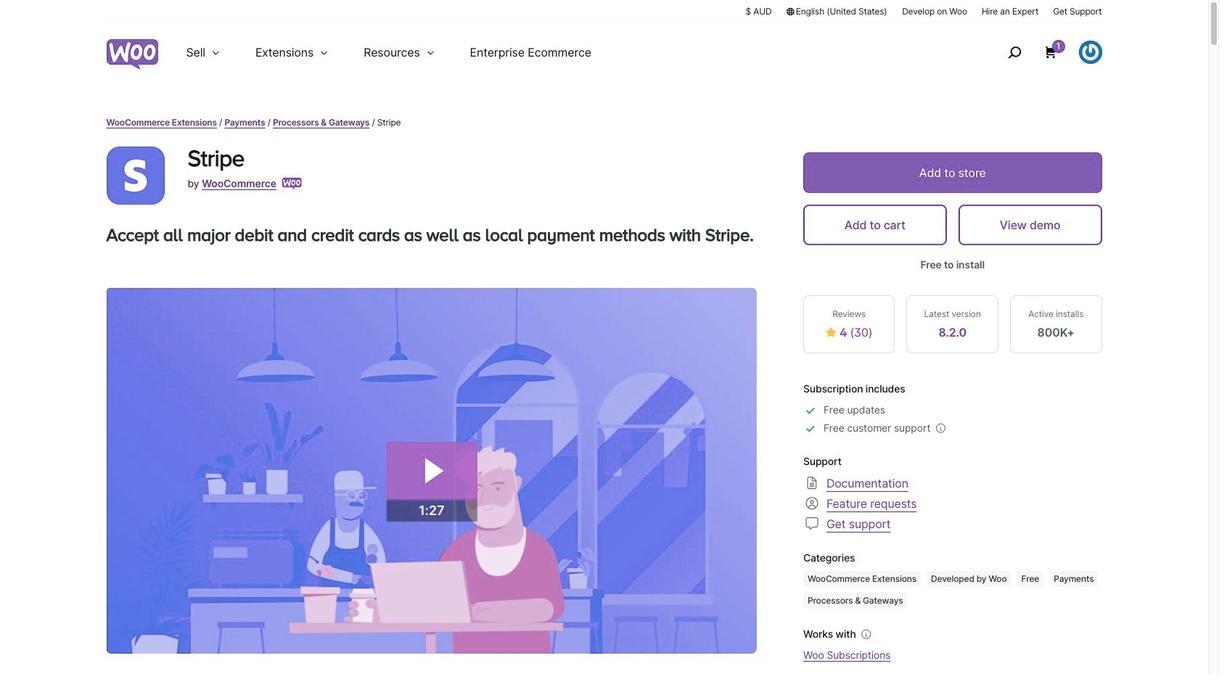 Task type: vqa. For each thing, say whether or not it's contained in the screenshot.
checkbox
no



Task type: describe. For each thing, give the bounding box(es) containing it.
service navigation menu element
[[977, 29, 1102, 76]]

breadcrumb element
[[106, 116, 1102, 129]]

search image
[[1003, 41, 1026, 64]]

open account menu image
[[1079, 41, 1102, 64]]



Task type: locate. For each thing, give the bounding box(es) containing it.
developed by woocommerce image
[[282, 178, 302, 189]]

message image
[[804, 515, 821, 532]]

circle user image
[[804, 495, 821, 512]]

file lines image
[[804, 474, 821, 492]]

product icon image
[[106, 147, 164, 205]]

circle info image
[[859, 627, 874, 642]]



